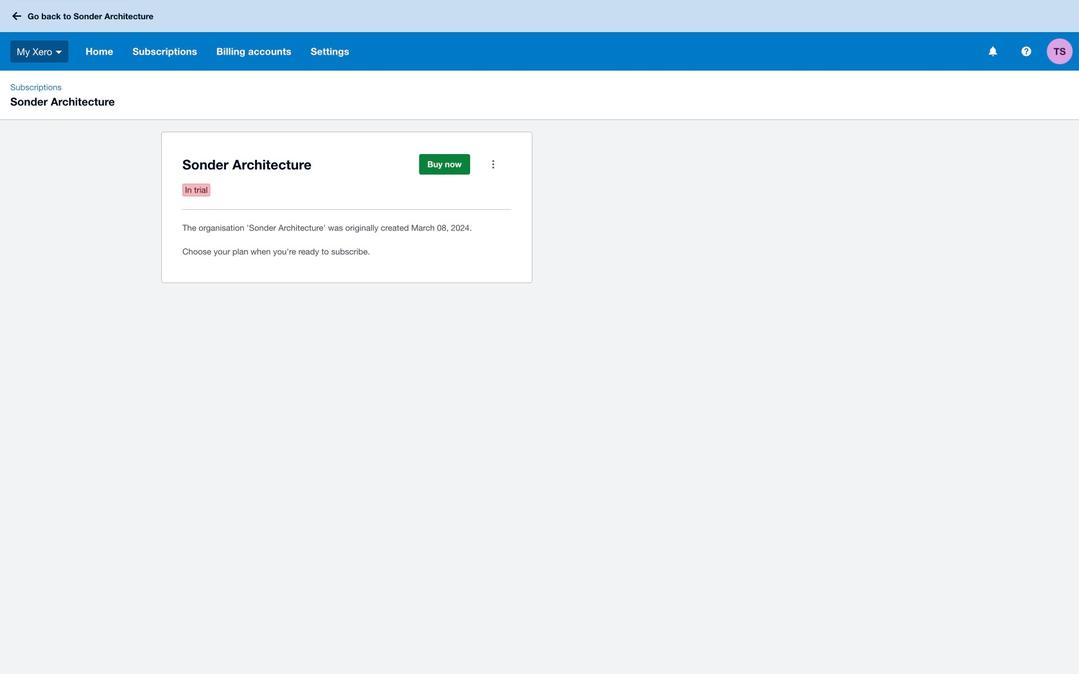 Task type: vqa. For each thing, say whether or not it's contained in the screenshot.
text box
no



Task type: describe. For each thing, give the bounding box(es) containing it.
2 horizontal spatial svg image
[[1022, 47, 1031, 56]]

more row options image
[[480, 152, 506, 177]]



Task type: locate. For each thing, give the bounding box(es) containing it.
svg image
[[55, 51, 62, 54]]

banner
[[0, 0, 1079, 71]]

svg image
[[12, 12, 21, 20], [989, 47, 997, 56], [1022, 47, 1031, 56]]

0 horizontal spatial svg image
[[12, 12, 21, 20]]

1 horizontal spatial svg image
[[989, 47, 997, 56]]



